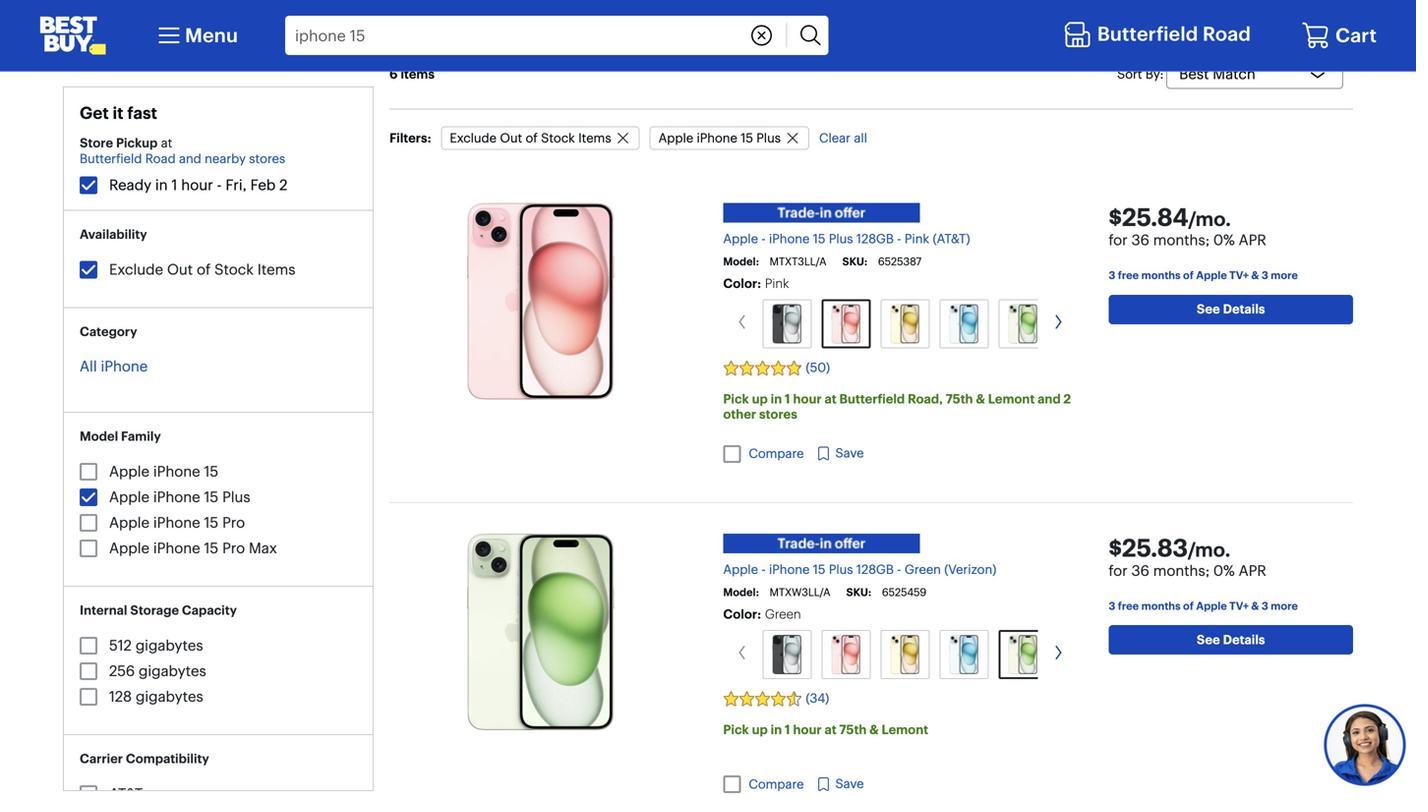 Task type: locate. For each thing, give the bounding box(es) containing it.
yellow image up (50) 'link'
[[888, 302, 923, 347]]

exclude inside exclude out of stock items button
[[450, 130, 497, 146]]

see details for $25.83
[[1197, 632, 1266, 648]]

0 vertical spatial model:
[[724, 255, 759, 269]]

months; inside $25.84 /mo. for 36 months; 0% apr
[[1154, 231, 1210, 250]]

pink image up (34)
[[829, 632, 864, 678]]

apple iphone 15 plus for apple iphone 15 plus link
[[109, 488, 250, 507]]

1 compare from the top
[[749, 446, 804, 462]]

1 vertical spatial free
[[1118, 600, 1139, 613]]

0 vertical spatial black image
[[770, 302, 805, 347]]

1 vertical spatial and
[[1038, 392, 1061, 407]]

1 vertical spatial exclude out of stock items
[[109, 260, 296, 279]]

0 vertical spatial see
[[1197, 302, 1221, 317]]

0 vertical spatial items
[[579, 130, 612, 146]]

- up color : pink
[[762, 231, 766, 247]]

36 inside $25.83 /mo. for 36 months; 0% apr
[[1132, 562, 1150, 581]]

1 horizontal spatial exclude
[[450, 130, 497, 146]]

1 apr from the top
[[1239, 231, 1267, 250]]

& down (34) link
[[870, 722, 879, 738]]

2 details from the top
[[1224, 632, 1266, 648]]

2 36 from the top
[[1132, 562, 1150, 581]]

at down (50)
[[825, 392, 837, 407]]

2 months from the top
[[1142, 600, 1181, 613]]

1 vertical spatial tv+
[[1230, 600, 1249, 613]]

1 vertical spatial exclude
[[109, 260, 163, 279]]

1 vertical spatial yellow image
[[888, 632, 923, 678]]

and
[[179, 151, 201, 166], [1038, 392, 1061, 407]]

gigabytes for 512 gigabytes
[[136, 637, 203, 655]]

2 pink image from the top
[[829, 632, 864, 678]]

lemont down (34) link
[[882, 722, 929, 738]]

(at&t)
[[933, 231, 971, 247]]

stock for exclude out of stock items button at the top of page
[[541, 130, 575, 146]]

0 vertical spatial pro
[[222, 514, 245, 532]]

model: up color : pink
[[724, 255, 759, 269]]

black image down color : pink
[[770, 302, 805, 347]]

pick up compare option
[[724, 722, 749, 738]]

2 model: from the top
[[724, 586, 759, 600]]

1 pick from the top
[[724, 392, 749, 407]]

apple - iphone 15 plus 128gb - pink (at&t) - front_zoom image
[[467, 203, 614, 400]]

pro up apple iphone 15 pro max
[[222, 514, 245, 532]]

0 horizontal spatial exclude
[[109, 260, 163, 279]]

0 vertical spatial exclude
[[450, 130, 497, 146]]

2 pick from the top
[[724, 722, 749, 738]]

0 horizontal spatial items
[[258, 260, 296, 279]]

color for $25.84
[[724, 276, 758, 292]]

sku: down apple - iphone 15 plus 128gb - green (verizon)
[[847, 586, 872, 600]]

128gb up 6525387
[[857, 231, 894, 247]]

1 3 free months of apple tv+ & 3 more from the top
[[1109, 269, 1299, 283]]

2 months; from the top
[[1154, 562, 1210, 581]]

- up color : green
[[762, 562, 766, 578]]

up inside pick up in 1 hour at butterfield road, 75th & lemont and 2 other stores
[[752, 392, 768, 407]]

sku: for $25.83
[[847, 586, 872, 600]]

0 vertical spatial pink
[[905, 231, 930, 247]]

sort
[[1118, 66, 1143, 82]]

1 for $25.84
[[785, 392, 791, 407]]

0 vertical spatial butterfield
[[1098, 22, 1199, 46]]

36 inside $25.84 /mo. for 36 months; 0% apr
[[1132, 231, 1150, 250]]

see details button for $25.83
[[1109, 626, 1354, 655]]

2 save from the top
[[836, 777, 864, 793]]

for inside $25.84 /mo. for 36 months; 0% apr
[[1109, 231, 1128, 250]]

1 vertical spatial sku:
[[847, 586, 872, 600]]

green
[[905, 562, 941, 578], [765, 607, 801, 623]]

0 vertical spatial details
[[1224, 302, 1266, 317]]

0 vertical spatial and
[[179, 151, 201, 166]]

0% inside $25.84 /mo. for 36 months; 0% apr
[[1214, 231, 1235, 250]]

out inside button
[[500, 130, 523, 146]]

Apple iPhone 15 checkbox
[[80, 463, 97, 481]]

2 up from the top
[[752, 722, 768, 738]]

road
[[1203, 22, 1251, 46], [145, 151, 176, 166]]

0 vertical spatial 3 free months of apple tv+ & 3 more button
[[1109, 267, 1301, 283]]

plus inside button
[[757, 130, 781, 146]]

1 vertical spatial apr
[[1239, 562, 1267, 581]]

out
[[500, 130, 523, 146], [167, 260, 193, 279]]

3
[[1109, 269, 1116, 283], [1262, 269, 1269, 283], [1109, 600, 1116, 613], [1262, 600, 1269, 613]]

pick inside pick up in 1 hour at butterfield road, 75th & lemont and 2 other stores
[[724, 392, 749, 407]]

3 down $25.83 in the right bottom of the page
[[1109, 600, 1116, 613]]

1 vertical spatial save
[[836, 777, 864, 793]]

& inside pick up in 1 hour at butterfield road, 75th & lemont and 2 other stores
[[976, 392, 986, 407]]

0 horizontal spatial stores
[[249, 151, 285, 166]]

and up ready in 1 hour - fri, feb 2 on the left top
[[179, 151, 201, 166]]

2 0% from the top
[[1214, 562, 1235, 581]]

0 horizontal spatial green
[[765, 607, 801, 623]]

black image for $25.83
[[770, 632, 805, 678]]

butterfield up ready at left top
[[80, 151, 142, 166]]

1 save from the top
[[836, 446, 864, 462]]

see details button for $25.84
[[1109, 295, 1354, 324]]

black image down color : green
[[770, 632, 805, 678]]

0 vertical spatial months;
[[1154, 231, 1210, 250]]

2 see from the top
[[1197, 632, 1221, 648]]

1 vertical spatial 3 free months of apple tv+ & 3 more
[[1109, 600, 1299, 613]]

3 free months of apple tv+ & 3 more down $25.84 /mo. for 36 months; 0% apr
[[1109, 269, 1299, 283]]

1 vertical spatial butterfield
[[80, 151, 142, 166]]

pink down the mtxt3ll/a
[[765, 276, 790, 292]]

road left cart icon
[[1203, 22, 1251, 46]]

0 vertical spatial 36
[[1132, 231, 1150, 250]]

pick up in 1 hour at butterfield road, 75th & lemont and 2 other stores
[[724, 392, 1072, 423]]

0 horizontal spatial out
[[167, 260, 193, 279]]

other
[[724, 407, 757, 423]]

1 horizontal spatial 2
[[1064, 392, 1072, 407]]

0 vertical spatial out
[[500, 130, 523, 146]]

0 vertical spatial stock
[[541, 130, 575, 146]]

pink image up (50)
[[829, 302, 864, 347]]

1 see details button from the top
[[1109, 295, 1354, 324]]

2 free from the top
[[1118, 600, 1139, 613]]

stock inside exclude out of stock items button
[[541, 130, 575, 146]]

0%
[[1214, 231, 1235, 250], [1214, 562, 1235, 581]]

gigabytes up the 256 gigabytes
[[136, 637, 203, 655]]

at inside pick up in 1 hour at butterfield road, 75th & lemont and 2 other stores
[[825, 392, 837, 407]]

compare for $25.83
[[749, 777, 804, 793]]

of inside button
[[526, 130, 538, 146]]

AT&T checkbox
[[80, 786, 97, 800]]

green up 6525459
[[905, 562, 941, 578]]

gigabytes up 128 gigabytes link
[[139, 662, 206, 681]]

|
[[783, 16, 790, 50]]

2 black image from the top
[[770, 632, 805, 678]]

iphone for all iphone link
[[101, 358, 148, 376]]

1 vertical spatial stock
[[214, 260, 254, 279]]

butterfield down (50) 'link'
[[840, 392, 905, 407]]

for inside $25.83 /mo. for 36 months; 0% apr
[[1109, 562, 1128, 581]]

Compare checkbox
[[724, 445, 741, 463]]

save button for $25.83
[[816, 775, 864, 795]]

15 inside the apple iphone 15 plus button
[[741, 130, 754, 146]]

ready
[[109, 176, 151, 194]]

0 vertical spatial color
[[724, 276, 758, 292]]

stores up feb
[[249, 151, 285, 166]]

3 free months of apple tv+ & 3 more down $25.83 /mo. for 36 months; 0% apr at the right of page
[[1109, 600, 1299, 613]]

1 vertical spatial model:
[[724, 586, 759, 600]]

iphone for the apple iphone 15 plus button on the top of page
[[697, 130, 738, 146]]

1 vertical spatial color
[[724, 607, 758, 623]]

2 3 free months of apple tv+ & 3 more button from the top
[[1109, 598, 1301, 614]]

0 vertical spatial apr
[[1239, 231, 1267, 250]]

2 apr from the top
[[1239, 562, 1267, 581]]

0 vertical spatial 3 free months of apple tv+ & 3 more
[[1109, 269, 1299, 283]]

1 save button from the top
[[816, 444, 864, 464]]

1 free from the top
[[1118, 269, 1139, 283]]

store pickup at butterfield road and nearby stores
[[80, 135, 285, 166]]

save for $25.84
[[836, 446, 864, 462]]

1 vertical spatial road
[[145, 151, 176, 166]]

2 vertical spatial at
[[825, 722, 837, 738]]

0 vertical spatial more
[[1271, 269, 1299, 283]]

1 vertical spatial compare
[[749, 777, 804, 793]]

save down pick up in 1 hour at 75th & lemont
[[836, 777, 864, 793]]

gigabytes down the 256 gigabytes
[[136, 688, 203, 706]]

pink image for $25.84
[[829, 302, 864, 347]]

lemont down green icon
[[989, 392, 1035, 407]]

apple for the apple iphone 15 pro link
[[109, 514, 150, 532]]

1 : from the top
[[758, 276, 761, 292]]

1 0% from the top
[[1214, 231, 1235, 250]]

0 vertical spatial apple iphone 15 plus
[[659, 130, 781, 146]]

iphone for the apple iphone 15 pro link
[[153, 514, 200, 532]]

1 inside pick up in 1 hour at butterfield road, 75th & lemont and 2 other stores
[[785, 392, 791, 407]]

pro
[[222, 514, 245, 532], [222, 540, 245, 558]]

best buy help human beacon image
[[1324, 704, 1407, 788]]

1 horizontal spatial and
[[1038, 392, 1061, 407]]

/mo. for $25.83
[[1189, 538, 1231, 562]]

save button
[[816, 444, 864, 464], [816, 775, 864, 795]]

apple - iphone 15 plus 128gb - pink (at&t) link
[[724, 231, 971, 247]]

1 vertical spatial all
[[854, 130, 868, 146]]

1 vertical spatial months
[[1142, 600, 1181, 613]]

apple - iphone 15 plus 128gb - pink (at&t)
[[724, 231, 971, 247]]

exclude out of stock items button
[[441, 127, 640, 150]]

/mo. inside $25.83 /mo. for 36 months; 0% apr
[[1189, 538, 1231, 562]]

Type to search. Navigate forward to hear suggestions text field
[[285, 16, 745, 55]]

1 horizontal spatial stock
[[541, 130, 575, 146]]

at inside store pickup at butterfield road and nearby stores
[[161, 135, 172, 151]]

apple for apple - iphone 15 plus 128gb - pink (at&t) link
[[724, 231, 758, 247]]

free down $25.83 in the right bottom of the page
[[1118, 600, 1139, 613]]

1 vertical spatial save button
[[816, 775, 864, 795]]

2 more from the top
[[1271, 600, 1299, 613]]

apple for the apple iphone 15 plus button on the top of page
[[659, 130, 694, 146]]

all
[[310, 11, 323, 27], [854, 130, 868, 146]]

see down $25.84 /mo. for 36 months; 0% apr
[[1197, 302, 1221, 317]]

exclude out of stock items
[[450, 130, 612, 146], [109, 260, 296, 279]]

128
[[109, 688, 132, 706]]

36 for $25.84
[[1132, 231, 1150, 250]]

512 gigabytes
[[109, 637, 203, 655]]

36
[[1132, 231, 1150, 250], [1132, 562, 1150, 581]]

iphone for apple iphone 15 plus link
[[153, 488, 200, 507]]

and down green icon
[[1038, 392, 1061, 407]]

up for $25.84
[[752, 392, 768, 407]]

lemont inside pick up in 1 hour at butterfield road, 75th & lemont and 2 other stores
[[989, 392, 1035, 407]]

see details
[[1197, 302, 1266, 317], [1197, 632, 1266, 648]]

3 free months of apple tv+ & 3 more button
[[1109, 267, 1301, 283], [1109, 598, 1301, 614]]

in
[[201, 11, 212, 27], [155, 176, 168, 194], [771, 392, 782, 407], [771, 722, 782, 738]]

pick up in 1 hour at 75th & lemont
[[724, 722, 929, 738]]

0 horizontal spatial and
[[179, 151, 201, 166]]

apple - iphone 15 plus 128gb - green (verizon)
[[724, 562, 997, 578]]

see details button down $25.84 /mo. for 36 months; 0% apr
[[1109, 295, 1354, 324]]

0 vertical spatial all
[[310, 11, 323, 27]]

$25.84
[[1109, 202, 1189, 233]]

2 : from the top
[[758, 607, 761, 623]]

1 vertical spatial pick
[[724, 722, 749, 738]]

0 vertical spatial save
[[836, 446, 864, 462]]

save button down pick up in 1 hour at 75th & lemont
[[816, 775, 864, 795]]

3 down $25.84 /mo. for 36 months; 0% apr
[[1262, 269, 1269, 283]]

more for $25.84
[[1271, 269, 1299, 283]]

1 vertical spatial details
[[1224, 632, 1266, 648]]

0 vertical spatial compare
[[749, 446, 804, 462]]

1 details from the top
[[1224, 302, 1266, 317]]

0% inside $25.83 /mo. for 36 months; 0% apr
[[1214, 562, 1235, 581]]

stock for exclude out of stock items link at left
[[214, 260, 254, 279]]

1 vertical spatial pink
[[765, 276, 790, 292]]

3 free months of apple tv+ & 3 more button down $25.84 /mo. for 36 months; 0% apr
[[1109, 267, 1301, 283]]

items
[[401, 67, 435, 82]]

0 vertical spatial 1
[[172, 176, 177, 194]]

1 months; from the top
[[1154, 231, 1210, 250]]

free for $25.84
[[1118, 269, 1139, 283]]

months down $25.83 /mo. for 36 months; 0% apr at the right of page
[[1142, 600, 1181, 613]]

1 vertical spatial /mo.
[[1189, 538, 1231, 562]]

exclude for exclude out of stock items button at the top of page
[[450, 130, 497, 146]]

months; inside $25.83 /mo. for 36 months; 0% apr
[[1154, 562, 1210, 581]]

128gb up 6525459
[[857, 562, 894, 578]]

hour inside pick up in 1 hour at butterfield road, 75th & lemont and 2 other stores
[[793, 392, 822, 407]]

family
[[121, 429, 161, 445]]

plus
[[757, 130, 781, 146], [829, 231, 854, 247], [222, 488, 250, 507], [829, 562, 854, 578]]

save
[[836, 446, 864, 462], [836, 777, 864, 793]]

for for $25.84
[[1109, 231, 1128, 250]]

0% right the "$25.84"
[[1214, 231, 1235, 250]]

storage
[[130, 603, 179, 619]]

1 months from the top
[[1142, 269, 1181, 283]]

1 black image from the top
[[770, 302, 805, 347]]

tv+ down $25.84 /mo. for 36 months; 0% apr
[[1230, 269, 1249, 283]]

butterfield up the by:
[[1098, 22, 1199, 46]]

2 save button from the top
[[816, 775, 864, 795]]

items
[[579, 130, 612, 146], [258, 260, 296, 279]]

trade in offer image
[[576, 529, 1068, 559]]

compare right compare option
[[749, 777, 804, 793]]

6
[[390, 67, 398, 82]]

yellow image up (34) link
[[888, 632, 923, 678]]

128gb for $25.84
[[857, 231, 894, 247]]

free down the "$25.84"
[[1118, 269, 1139, 283]]

see details down $25.84 /mo. for 36 months; 0% apr
[[1197, 302, 1266, 317]]

cart icon image
[[1302, 21, 1331, 50]]

2 /mo. from the top
[[1189, 538, 1231, 562]]

model family
[[80, 429, 161, 445]]

1 for $25.83
[[785, 722, 791, 738]]

: for $25.83
[[758, 607, 761, 623]]

0% for $25.84
[[1214, 231, 1235, 250]]

2 see details from the top
[[1197, 632, 1266, 648]]

iphone inside button
[[697, 130, 738, 146]]

results
[[63, 11, 106, 27]]

0 vertical spatial yellow image
[[888, 302, 923, 347]]

1 horizontal spatial 75th
[[946, 392, 973, 407]]

save button down pick up in 1 hour at butterfield road, 75th & lemont and 2 other stores
[[816, 444, 864, 464]]

1 model: from the top
[[724, 255, 759, 269]]

hour down (34)
[[793, 722, 822, 738]]

apple for "apple - iphone 15 plus 128gb - green (verizon)" link
[[724, 562, 758, 578]]

0 horizontal spatial road
[[145, 151, 176, 166]]

pick up compare checkbox
[[724, 392, 749, 407]]

& right road, at right
[[976, 392, 986, 407]]

apr
[[1239, 231, 1267, 250], [1239, 562, 1267, 581]]

0 vertical spatial 128gb
[[857, 231, 894, 247]]

2 pro from the top
[[222, 540, 245, 558]]

1 horizontal spatial pink
[[905, 231, 930, 247]]

exclude right filters:
[[450, 130, 497, 146]]

0 vertical spatial lemont
[[989, 392, 1035, 407]]

stores right the other
[[760, 407, 798, 423]]

at down (34)
[[825, 722, 837, 738]]

2 vertical spatial gigabytes
[[136, 688, 203, 706]]

2 compare from the top
[[749, 777, 804, 793]]

0% right $25.83 in the right bottom of the page
[[1214, 562, 1235, 581]]

1 color from the top
[[724, 276, 758, 292]]

mtxt3ll/a
[[770, 255, 827, 269]]

bestbuy.com image
[[39, 16, 106, 55]]

1 horizontal spatial apple iphone 15 plus
[[659, 130, 781, 146]]

1 vertical spatial for
[[1109, 231, 1128, 250]]

see details button
[[1109, 295, 1354, 324], [1109, 626, 1354, 655]]

black image
[[770, 302, 805, 347], [770, 632, 805, 678]]

exclude for exclude out of stock items link at left
[[109, 260, 163, 279]]

1 vertical spatial more
[[1271, 600, 1299, 613]]

:
[[758, 276, 761, 292], [758, 607, 761, 623]]

tv+ for $25.83
[[1230, 600, 1249, 613]]

0 horizontal spatial lemont
[[882, 722, 929, 738]]

1 vertical spatial 128gb
[[857, 562, 894, 578]]

road up ready at left top
[[145, 151, 176, 166]]

items inside exclude out of stock items button
[[579, 130, 612, 146]]

/mo. inside $25.84 /mo. for 36 months; 0% apr
[[1189, 207, 1232, 231]]

more
[[1271, 269, 1299, 283], [1271, 600, 1299, 613]]

3 down $25.83 /mo. for 36 months; 0% apr at the right of page
[[1262, 600, 1269, 613]]

128gb for $25.83
[[857, 562, 894, 578]]

green image
[[1006, 632, 1041, 678]]

ready in 1 hour - fri, feb 2
[[109, 176, 288, 194]]

up
[[752, 392, 768, 407], [752, 722, 768, 738]]

yellow image for $25.83
[[888, 632, 923, 678]]

1 vertical spatial out
[[167, 260, 193, 279]]

apple for apple iphone 15 plus link
[[109, 488, 150, 507]]

0 vertical spatial gigabytes
[[136, 637, 203, 655]]

1 up from the top
[[752, 392, 768, 407]]

store
[[80, 135, 113, 151]]

2 yellow image from the top
[[888, 632, 923, 678]]

1 see details from the top
[[1197, 302, 1266, 317]]

see details button down $25.83 /mo. for 36 months; 0% apr at the right of page
[[1109, 626, 1354, 655]]

0 vertical spatial :
[[758, 276, 761, 292]]

1 vertical spatial see
[[1197, 632, 1221, 648]]

1 horizontal spatial all
[[854, 130, 868, 146]]

1 pink image from the top
[[829, 302, 864, 347]]

2 tv+ from the top
[[1230, 600, 1249, 613]]

1 see from the top
[[1197, 302, 1221, 317]]

0 vertical spatial tv+
[[1230, 269, 1249, 283]]

0 vertical spatial see details
[[1197, 302, 1266, 317]]

cart
[[1336, 23, 1377, 47]]

all right the search
[[310, 11, 323, 27]]

1 128gb from the top
[[857, 231, 894, 247]]

all right clear
[[854, 130, 868, 146]]

mtxw3ll/a
[[770, 586, 831, 600]]

at right pickup
[[161, 135, 172, 151]]

2 vertical spatial for
[[1109, 562, 1128, 581]]

months down $25.84 /mo. for 36 months; 0% apr
[[1142, 269, 1181, 283]]

details for $25.84
[[1224, 302, 1266, 317]]

blue image
[[947, 302, 982, 347]]

0 vertical spatial road
[[1203, 22, 1251, 46]]

75th inside pick up in 1 hour at butterfield road, 75th & lemont and 2 other stores
[[946, 392, 973, 407]]

75th down (34) link
[[840, 722, 867, 738]]

model:
[[724, 255, 759, 269], [724, 586, 759, 600]]

0 vertical spatial exclude out of stock items
[[450, 130, 612, 146]]

1 yellow image from the top
[[888, 302, 923, 347]]

pickup
[[116, 135, 158, 151]]

pink up 6525387
[[905, 231, 930, 247]]

pink image
[[829, 302, 864, 347], [829, 632, 864, 678]]

2 inside pick up in 1 hour at butterfield road, 75th & lemont and 2 other stores
[[1064, 392, 1072, 407]]

36 for $25.83
[[1132, 562, 1150, 581]]

see for $25.83
[[1197, 632, 1221, 648]]

yellow image
[[888, 302, 923, 347], [888, 632, 923, 678]]

pick
[[724, 392, 749, 407], [724, 722, 749, 738]]

apple iphone 15 plus
[[659, 130, 781, 146], [109, 488, 250, 507]]

for
[[109, 11, 125, 27], [1109, 231, 1128, 250], [1109, 562, 1128, 581]]

apr inside $25.84 /mo. for 36 months; 0% apr
[[1239, 231, 1267, 250]]

128gb
[[857, 231, 894, 247], [857, 562, 894, 578]]

sku: down apple - iphone 15 plus 128gb - pink (at&t) link
[[843, 255, 868, 269]]

0 horizontal spatial apple iphone 15 plus
[[109, 488, 250, 507]]

save down pick up in 1 hour at butterfield road, 75th & lemont and 2 other stores
[[836, 446, 864, 462]]

75th right road, at right
[[946, 392, 973, 407]]

out for exclude out of stock items link at left
[[167, 260, 193, 279]]

15 for apple iphone 15 link
[[204, 463, 219, 481]]

15 for the apple iphone 15 pro link
[[204, 514, 219, 532]]

1 /mo. from the top
[[1189, 207, 1232, 231]]

hour down (50)
[[793, 392, 822, 407]]

see details down $25.83 /mo. for 36 months; 0% apr at the right of page
[[1197, 632, 1266, 648]]

0 vertical spatial at
[[161, 135, 172, 151]]

Ready in 1 hour - Fri, Feb 2 checkbox
[[80, 176, 97, 194]]

compare right compare checkbox
[[749, 446, 804, 462]]

see for $25.84
[[1197, 302, 1221, 317]]

trade in offer image
[[576, 198, 1068, 228]]

tv+ down $25.83 /mo. for 36 months; 0% apr at the right of page
[[1230, 600, 1249, 613]]

color for $25.83
[[724, 607, 758, 623]]

1 pro from the top
[[222, 514, 245, 532]]

see down $25.83 /mo. for 36 months; 0% apr at the right of page
[[1197, 632, 1221, 648]]

apr inside $25.83 /mo. for 36 months; 0% apr
[[1239, 562, 1267, 581]]

1 horizontal spatial green
[[905, 562, 941, 578]]

free
[[1118, 269, 1139, 283], [1118, 600, 1139, 613]]

pro left max at the bottom left
[[222, 540, 245, 558]]

0 horizontal spatial stock
[[214, 260, 254, 279]]

2 see details button from the top
[[1109, 626, 1354, 655]]

max
[[249, 540, 277, 558]]

1 more from the top
[[1271, 269, 1299, 283]]

2 3 free months of apple tv+ & 3 more from the top
[[1109, 600, 1299, 613]]

sku:
[[843, 255, 868, 269], [847, 586, 872, 600]]

2 horizontal spatial butterfield
[[1098, 22, 1199, 46]]

0 vertical spatial stores
[[249, 151, 285, 166]]

blue image
[[947, 632, 982, 678]]

pink
[[905, 231, 930, 247], [765, 276, 790, 292]]

exclude down availability
[[109, 260, 163, 279]]

1 3 free months of apple tv+ & 3 more button from the top
[[1109, 267, 1301, 283]]

1 horizontal spatial exclude out of stock items
[[450, 130, 612, 146]]

instead.
[[392, 11, 440, 27]]

1 vertical spatial months;
[[1154, 562, 1210, 581]]

1 36 from the top
[[1132, 231, 1150, 250]]

3 free months of apple tv+ & 3 more button down $25.83 /mo. for 36 months; 0% apr at the right of page
[[1109, 598, 1301, 614]]

model: up color : green
[[724, 586, 759, 600]]

1 tv+ from the top
[[1230, 269, 1249, 283]]

2 color from the top
[[724, 607, 758, 623]]

: for $25.84
[[758, 276, 761, 292]]

apple iphone 15 plus inside button
[[659, 130, 781, 146]]

months
[[1142, 269, 1181, 283], [1142, 600, 1181, 613]]

256 gigabytes
[[109, 662, 206, 681]]

1 vertical spatial pro
[[222, 540, 245, 558]]

6525387
[[878, 255, 922, 269]]

1 vertical spatial 2
[[1064, 392, 1072, 407]]

0 vertical spatial hour
[[181, 176, 213, 194]]

1 vertical spatial see details button
[[1109, 626, 1354, 655]]

15 for apple iphone 15 plus link
[[204, 488, 219, 507]]

exclude out of stock items inside button
[[450, 130, 612, 146]]

2 128gb from the top
[[857, 562, 894, 578]]

-
[[217, 176, 222, 194], [762, 231, 766, 247], [898, 231, 902, 247], [762, 562, 766, 578], [898, 562, 902, 578]]

hour down butterfield road and nearby stores button
[[181, 176, 213, 194]]

1 vertical spatial :
[[758, 607, 761, 623]]

exclude out of stock items for exclude out of stock items button at the top of page
[[450, 130, 612, 146]]

months;
[[1154, 231, 1210, 250], [1154, 562, 1210, 581]]

0 vertical spatial months
[[1142, 269, 1181, 283]]

green down mtxw3ll/a
[[765, 607, 801, 623]]

at for $25.84
[[825, 392, 837, 407]]



Task type: vqa. For each thing, say whether or not it's contained in the screenshot.
0% related to $25.83
yes



Task type: describe. For each thing, give the bounding box(es) containing it.
/mo. for $25.84
[[1189, 207, 1232, 231]]

256 gigabytes link
[[109, 662, 206, 681]]

categories
[[326, 11, 389, 27]]

compatibility
[[126, 751, 209, 767]]

compare for $25.84
[[749, 446, 804, 462]]

all inside clear all button
[[854, 130, 868, 146]]

items for exclude out of stock items link at left
[[258, 260, 296, 279]]

sku: for $25.84
[[843, 255, 868, 269]]

15"
[[180, 11, 198, 27]]

512 gigabytes checkbox
[[80, 637, 97, 655]]

menu button
[[153, 20, 238, 51]]

out for exclude out of stock items button at the top of page
[[500, 130, 523, 146]]

butterfield road and nearby stores button
[[80, 151, 285, 166]]

pick for $25.83
[[724, 722, 749, 738]]

15 for the apple iphone 15 plus button on the top of page
[[741, 130, 754, 146]]

green image
[[1006, 302, 1041, 347]]

save button for $25.84
[[816, 444, 864, 464]]

0 vertical spatial green
[[905, 562, 941, 578]]

(50)
[[806, 360, 831, 376]]

128 gigabytes
[[109, 688, 203, 706]]

6525459
[[882, 586, 927, 600]]

sort by:
[[1118, 66, 1164, 82]]

filters:
[[390, 130, 431, 146]]

clear all button
[[820, 130, 868, 146]]

months for $25.83
[[1142, 600, 1181, 613]]

(50) link
[[724, 360, 1078, 376]]

3 free months of apple tv+ & 3 more for $25.83
[[1109, 600, 1299, 613]]

stores inside pick up in 1 hour at butterfield road, 75th & lemont and 2 other stores
[[760, 407, 798, 423]]

512 gigabytes link
[[109, 637, 203, 655]]

by:
[[1146, 66, 1164, 82]]

"iphone
[[129, 11, 177, 27]]

internal storage capacity
[[80, 603, 237, 619]]

clear all
[[820, 130, 868, 146]]

gigabytes for 128 gigabytes
[[136, 688, 203, 706]]

butterfield road
[[1098, 22, 1251, 46]]

months for $25.84
[[1142, 269, 1181, 283]]

hour for $25.83
[[793, 722, 822, 738]]

128 gigabytes checkbox
[[80, 688, 97, 706]]

256 gigabytes checkbox
[[80, 663, 97, 681]]

3 free months of apple tv+ & 3 more for $25.84
[[1109, 269, 1299, 283]]

availability
[[80, 226, 147, 242]]

gigabytes for 256 gigabytes
[[139, 662, 206, 681]]

it
[[113, 103, 123, 123]]

128 gigabytes link
[[109, 688, 203, 706]]

pink image for $25.83
[[829, 632, 864, 678]]

apple - iphone 15 plus 128gb - green (verizon) - front_zoom image
[[467, 534, 614, 731]]

search
[[265, 11, 306, 27]]

model
[[80, 429, 118, 445]]

apple iphone 15 pro max link
[[109, 540, 277, 558]]

items for exclude out of stock items button at the top of page
[[579, 130, 612, 146]]

512
[[109, 637, 132, 655]]

apple for the apple iphone 15 pro max link
[[109, 540, 150, 558]]

color : pink
[[724, 276, 790, 292]]

3 down the "$25.84"
[[1109, 269, 1116, 283]]

color : green
[[724, 607, 801, 623]]

results for "iphone 15" in iphone search all categories instead.
[[63, 11, 440, 27]]

black image for $25.84
[[770, 302, 805, 347]]

all iphone
[[80, 358, 148, 376]]

apple iphone 15 pro link
[[109, 514, 245, 532]]

save for $25.83
[[836, 777, 864, 793]]

see details for $25.84
[[1197, 302, 1266, 317]]

get
[[80, 103, 109, 123]]

6 items
[[390, 67, 435, 82]]

menu
[[185, 23, 238, 47]]

details for $25.83
[[1224, 632, 1266, 648]]

for for $25.83
[[1109, 562, 1128, 581]]

apple iphone 15 pro
[[109, 514, 245, 532]]

Apple iPhone 15 Pro Max checkbox
[[80, 540, 97, 558]]

feb
[[251, 176, 276, 194]]

0 horizontal spatial all
[[310, 11, 323, 27]]

pro for apple iphone 15 pro max
[[222, 540, 245, 558]]

months; for $25.84
[[1154, 231, 1210, 250]]

0 horizontal spatial 75th
[[840, 722, 867, 738]]

fri,
[[226, 176, 247, 194]]

apple iphone 15 plus button
[[650, 127, 810, 150]]

- up 6525387
[[898, 231, 902, 247]]

in inside pick up in 1 hour at butterfield road, 75th & lemont and 2 other stores
[[771, 392, 782, 407]]

stores inside store pickup at butterfield road and nearby stores
[[249, 151, 285, 166]]

exclude out of stock items link
[[109, 260, 296, 279]]

(34) link
[[724, 691, 1078, 707]]

apr for $25.84
[[1239, 231, 1267, 250]]

cart link
[[1302, 21, 1377, 50]]

- left fri,
[[217, 176, 222, 194]]

road inside store pickup at butterfield road and nearby stores
[[145, 151, 176, 166]]

hour for $25.84
[[793, 392, 822, 407]]

0 horizontal spatial pink
[[765, 276, 790, 292]]

Apple iPhone 15 Pro checkbox
[[80, 514, 97, 532]]

0 vertical spatial 2
[[279, 176, 288, 194]]

pro for apple iphone 15 pro
[[222, 514, 245, 532]]

category
[[80, 324, 137, 340]]

apple iphone 15
[[109, 463, 219, 481]]

at for $25.83
[[825, 722, 837, 738]]

256
[[109, 662, 135, 681]]

months; for $25.83
[[1154, 562, 1210, 581]]

3 free months of apple tv+ & 3 more button for $25.83
[[1109, 598, 1301, 614]]

search all categories instead. link
[[260, 11, 444, 27]]

internal
[[80, 603, 127, 619]]

- up 6525459
[[898, 562, 902, 578]]

apple iphone 15 plus for the apple iphone 15 plus button on the top of page
[[659, 130, 781, 146]]

more for $25.83
[[1271, 600, 1299, 613]]

apple for apple iphone 15 link
[[109, 463, 150, 481]]

15 for the apple iphone 15 pro max link
[[204, 540, 219, 558]]

iphone for apple iphone 15 link
[[153, 463, 200, 481]]

(verizon)
[[945, 562, 997, 578]]

get it fast
[[80, 103, 157, 123]]

tv+ for $25.84
[[1230, 269, 1249, 283]]

exclude out of stock items for exclude out of stock items link at left
[[109, 260, 296, 279]]

apple - iphone 15 plus 128gb - green (verizon) link
[[724, 562, 997, 578]]

model: for $25.83
[[724, 586, 759, 600]]

0% for $25.83
[[1214, 562, 1235, 581]]

& down $25.84 /mo. for 36 months; 0% apr
[[1252, 269, 1260, 283]]

apple iphone 15 pro max
[[109, 540, 277, 558]]

all iphone link
[[80, 358, 148, 376]]

apr for $25.83
[[1239, 562, 1267, 581]]

and inside store pickup at butterfield road and nearby stores
[[179, 151, 201, 166]]

and inside pick up in 1 hour at butterfield road, 75th & lemont and 2 other stores
[[1038, 392, 1061, 407]]

carrier compatibility
[[80, 751, 209, 767]]

Exclude Out of Stock Items checkbox
[[80, 261, 97, 279]]

nearby
[[205, 151, 246, 166]]

$25.83
[[1109, 533, 1189, 564]]

all
[[80, 358, 97, 376]]

clear
[[820, 130, 851, 146]]

road inside dropdown button
[[1203, 22, 1251, 46]]

free for $25.83
[[1118, 600, 1139, 613]]

carrier
[[80, 751, 123, 767]]

butterfield inside store pickup at butterfield road and nearby stores
[[80, 151, 142, 166]]

best buy promotion region
[[0, 0, 1417, 0]]

iphone for the apple iphone 15 pro max link
[[153, 540, 200, 558]]

& down $25.83 /mo. for 36 months; 0% apr at the right of page
[[1252, 600, 1260, 613]]

model: for $25.84
[[724, 255, 759, 269]]

capacity
[[182, 603, 237, 619]]

(34)
[[806, 691, 830, 707]]

road,
[[908, 392, 943, 407]]

$25.84 /mo. for 36 months; 0% apr
[[1109, 202, 1267, 250]]

Compare checkbox
[[724, 776, 741, 794]]

yellow image for $25.84
[[888, 302, 923, 347]]

3 free months of apple tv+ & 3 more button for $25.84
[[1109, 267, 1301, 283]]

fast
[[127, 103, 157, 123]]

butterfield inside dropdown button
[[1098, 22, 1199, 46]]

1 vertical spatial lemont
[[882, 722, 929, 738]]

$25.83 /mo. for 36 months; 0% apr
[[1109, 533, 1267, 581]]

0 vertical spatial for
[[109, 11, 125, 27]]

up for $25.83
[[752, 722, 768, 738]]

butterfield inside pick up in 1 hour at butterfield road, 75th & lemont and 2 other stores
[[840, 392, 905, 407]]

butterfield road button
[[1063, 17, 1256, 54]]

Apple iPhone 15 Plus checkbox
[[80, 489, 97, 507]]

apple iphone 15 plus link
[[109, 488, 250, 507]]

apple iphone 15 link
[[109, 463, 219, 481]]

pick for $25.84
[[724, 392, 749, 407]]



